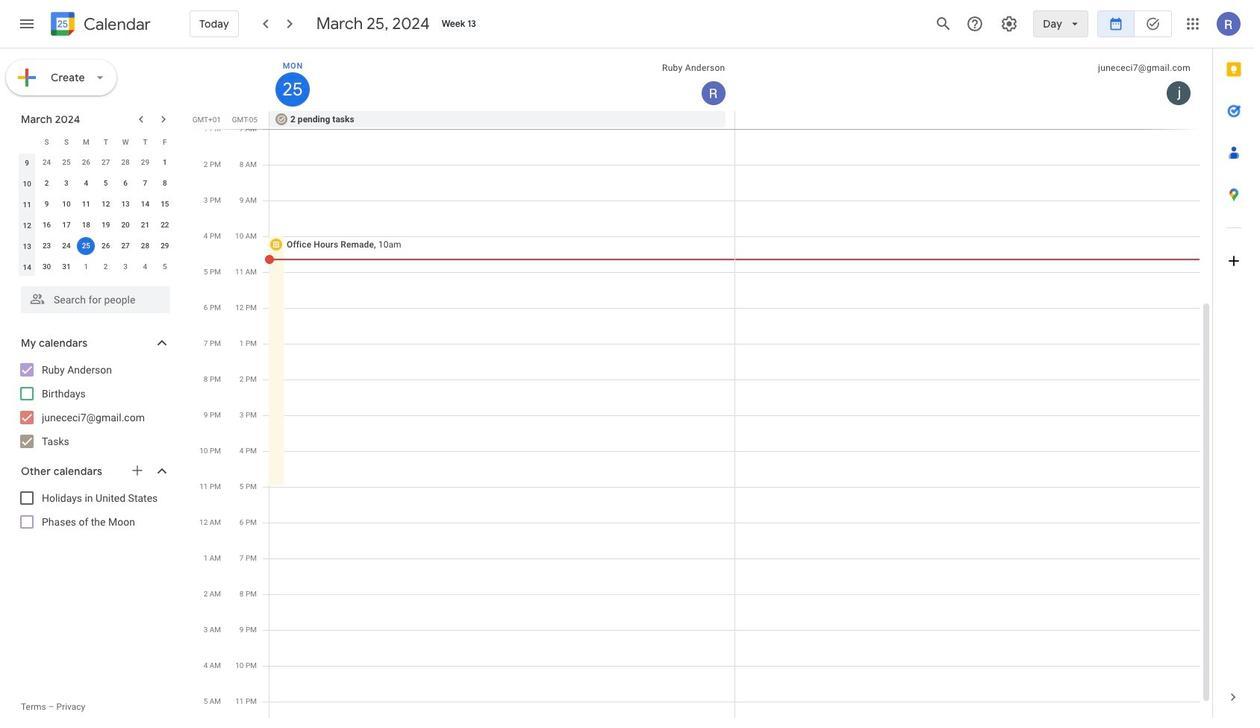 Task type: vqa. For each thing, say whether or not it's contained in the screenshot.
content_copy
no



Task type: describe. For each thing, give the bounding box(es) containing it.
1 element
[[156, 154, 174, 172]]

2 element
[[38, 175, 56, 193]]

april 5 element
[[156, 258, 174, 276]]

3 element
[[57, 175, 75, 193]]

17 element
[[57, 216, 75, 234]]

monday, march 25, today element
[[275, 72, 310, 107]]

other calendars list
[[3, 487, 185, 534]]

27 element
[[116, 237, 134, 255]]

row group inside march 2024 grid
[[17, 152, 175, 278]]

8 element
[[156, 175, 174, 193]]

20 element
[[116, 216, 134, 234]]

february 29 element
[[136, 154, 154, 172]]

5 element
[[97, 175, 115, 193]]

march 2024 grid
[[14, 131, 175, 278]]

february 28 element
[[116, 154, 134, 172]]

16 element
[[38, 216, 56, 234]]

settings menu image
[[1001, 15, 1018, 33]]

19 element
[[97, 216, 115, 234]]

february 25 element
[[57, 154, 75, 172]]

4 element
[[77, 175, 95, 193]]

15 element
[[156, 196, 174, 213]]

Search for people text field
[[30, 287, 161, 314]]

column header inside march 2024 grid
[[17, 131, 37, 152]]

14 element
[[136, 196, 154, 213]]

april 3 element
[[116, 258, 134, 276]]

february 24 element
[[38, 154, 56, 172]]

my calendars list
[[3, 358, 185, 454]]

28 element
[[136, 237, 154, 255]]

13 element
[[116, 196, 134, 213]]

10 element
[[57, 196, 75, 213]]

1 horizontal spatial column header
[[269, 49, 735, 111]]



Task type: locate. For each thing, give the bounding box(es) containing it.
heading inside calendar element
[[81, 15, 151, 33]]

24 element
[[57, 237, 75, 255]]

main drawer image
[[18, 15, 36, 33]]

12 element
[[97, 196, 115, 213]]

calendar element
[[48, 9, 151, 42]]

11 element
[[77, 196, 95, 213]]

april 1 element
[[77, 258, 95, 276]]

april 2 element
[[97, 258, 115, 276]]

april 4 element
[[136, 258, 154, 276]]

25, today element
[[77, 237, 95, 255]]

18 element
[[77, 216, 95, 234]]

row
[[263, 111, 1212, 129], [17, 131, 175, 152], [17, 152, 175, 173], [17, 173, 175, 194], [17, 194, 175, 215], [17, 215, 175, 236], [17, 236, 175, 257], [17, 257, 175, 278]]

february 27 element
[[97, 154, 115, 172]]

cell
[[76, 236, 96, 257]]

30 element
[[38, 258, 56, 276]]

22 element
[[156, 216, 174, 234]]

9 element
[[38, 196, 56, 213]]

31 element
[[57, 258, 75, 276]]

6 element
[[116, 175, 134, 193]]

1 vertical spatial column header
[[17, 131, 37, 152]]

29 element
[[156, 237, 174, 255]]

7 element
[[136, 175, 154, 193]]

None search field
[[0, 281, 185, 314]]

add other calendars image
[[130, 464, 145, 478]]

cell inside march 2024 grid
[[76, 236, 96, 257]]

0 horizontal spatial column header
[[17, 131, 37, 152]]

grid
[[191, 49, 1212, 719]]

23 element
[[38, 237, 56, 255]]

row group
[[17, 152, 175, 278]]

26 element
[[97, 237, 115, 255]]

tab list
[[1213, 49, 1254, 677]]

february 26 element
[[77, 154, 95, 172]]

21 element
[[136, 216, 154, 234]]

heading
[[81, 15, 151, 33]]

0 vertical spatial column header
[[269, 49, 735, 111]]

column header
[[269, 49, 735, 111], [17, 131, 37, 152]]



